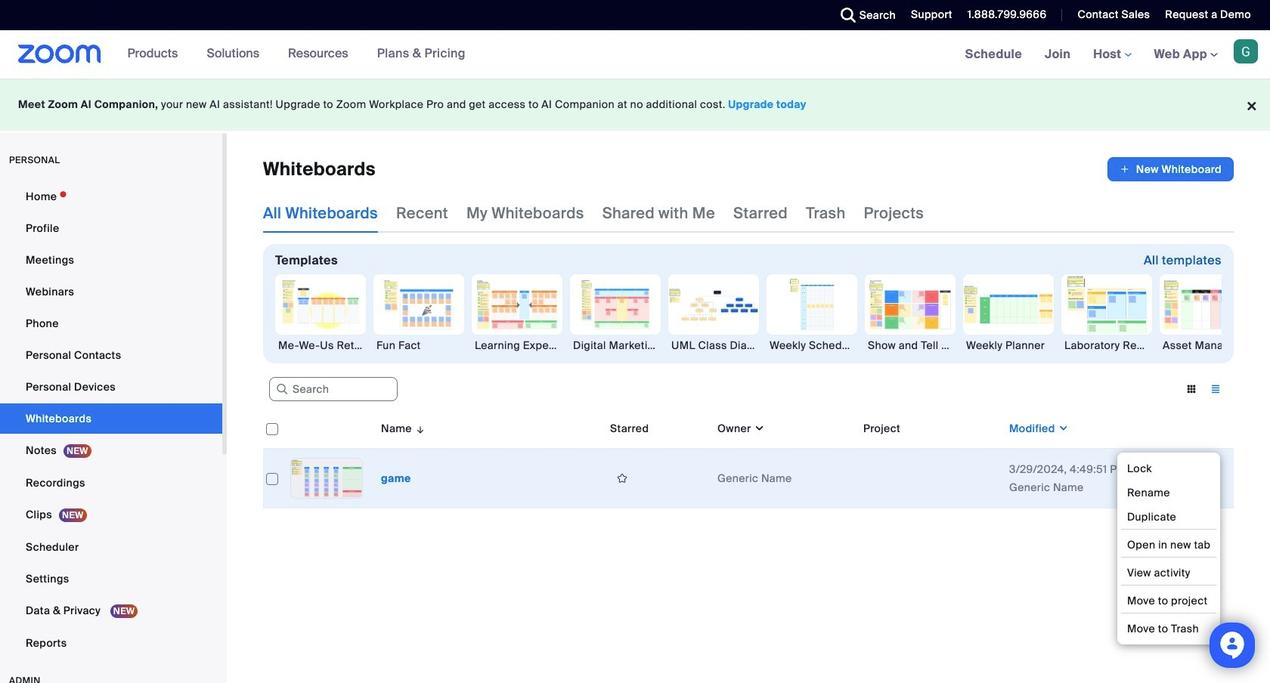 Task type: vqa. For each thing, say whether or not it's contained in the screenshot.
application
yes



Task type: locate. For each thing, give the bounding box(es) containing it.
footer
[[0, 79, 1271, 131]]

meetings navigation
[[954, 30, 1271, 79]]

arrow down image
[[412, 420, 426, 438]]

weekly planner element
[[964, 338, 1054, 353]]

weekly schedule element
[[767, 338, 858, 353]]

application
[[1108, 157, 1234, 182], [263, 409, 1234, 509], [610, 467, 706, 490]]

product information navigation
[[116, 30, 477, 79]]

banner
[[0, 30, 1271, 79]]

learning experience canvas element
[[472, 338, 563, 353]]

me-we-us retrospective element
[[275, 338, 366, 353]]

uml class diagram element
[[669, 338, 759, 353]]

profile picture image
[[1234, 39, 1258, 64]]

cell
[[858, 449, 1004, 509]]

Search text field
[[269, 378, 398, 402]]



Task type: describe. For each thing, give the bounding box(es) containing it.
grid mode, not selected image
[[1180, 383, 1204, 396]]

show and tell with a twist element
[[865, 338, 956, 353]]

list mode, selected image
[[1204, 383, 1228, 396]]

personal menu menu
[[0, 182, 222, 660]]

fun fact element
[[374, 338, 464, 353]]

zoom logo image
[[18, 45, 101, 64]]

thumbnail of game image
[[291, 459, 362, 498]]

add image
[[1120, 162, 1131, 177]]

laboratory report element
[[1062, 338, 1153, 353]]

tabs of all whiteboard page tab list
[[263, 194, 924, 233]]

more options for game image
[[1196, 472, 1221, 486]]

game element
[[381, 472, 411, 486]]

down image
[[1056, 421, 1069, 436]]

digital marketing canvas element
[[570, 338, 661, 353]]

game, modified at mar 29, 2024 by generic name, link image
[[290, 458, 363, 499]]

asset management element
[[1160, 338, 1251, 353]]



